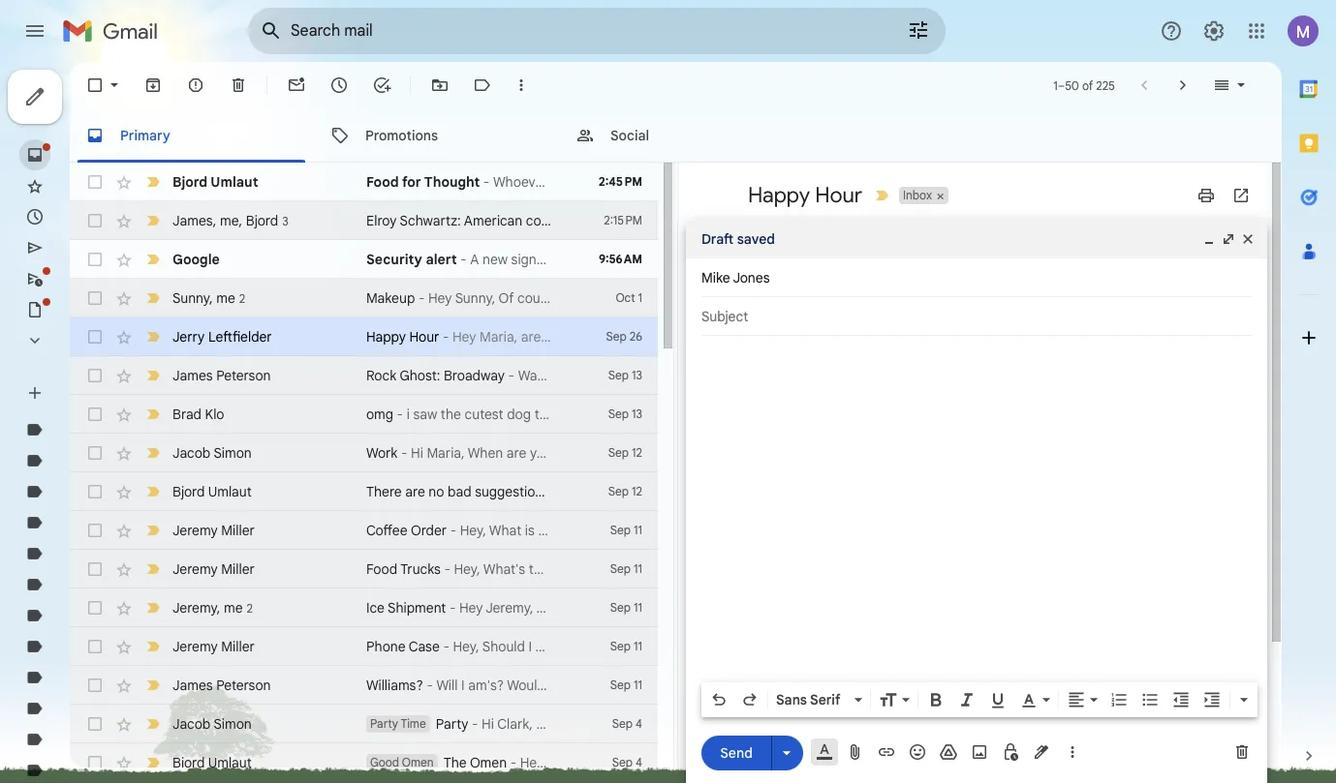 Task type: locate. For each thing, give the bounding box(es) containing it.
1 sep 12 from the top
[[608, 446, 642, 460]]

1 jeremy from the top
[[172, 522, 218, 540]]

2 13 from the top
[[632, 407, 642, 421]]

7 row from the top
[[70, 395, 658, 434]]

1 vertical spatial hour
[[409, 328, 439, 346]]

happy inside row
[[366, 328, 406, 346]]

tab list containing primary
[[70, 109, 1282, 163]]

26
[[630, 329, 642, 344]]

1 horizontal spatial jerry
[[748, 237, 784, 255]]

2 peterson from the top
[[216, 677, 271, 695]]

0 vertical spatial bjord umlaut
[[172, 173, 258, 191]]

bad
[[448, 484, 471, 501]]

sep 11 for ice shipment -
[[610, 601, 642, 615]]

1 jeremy miller from the top
[[172, 522, 255, 540]]

umlaut
[[211, 173, 258, 191], [208, 484, 252, 501], [208, 755, 252, 772]]

3 bjord umlaut from the top
[[172, 755, 252, 772]]

0 vertical spatial simon
[[214, 445, 252, 462]]

2 vertical spatial bjord umlaut
[[172, 755, 252, 772]]

undo ‪(⌘z)‬ image
[[709, 691, 729, 710]]

row down rock at the left
[[70, 395, 658, 434]]

to right coming at right
[[902, 285, 913, 299]]

2 12 from the top
[[632, 484, 642, 499]]

2:45 pm
[[599, 174, 642, 189]]

sep 12
[[608, 446, 642, 460], [608, 484, 642, 499]]

0 vertical spatial 2
[[239, 291, 245, 306]]

to down saved
[[748, 258, 759, 272]]

3 miller from the top
[[221, 639, 255, 656]]

me for jeremy
[[224, 599, 243, 617]]

6 row from the top
[[70, 357, 658, 395]]

would
[[507, 677, 545, 695]]

james up google
[[172, 212, 213, 229]]

james peterson down the jeremy , me 2
[[172, 677, 271, 695]]

james peterson
[[172, 367, 271, 385], [172, 677, 271, 695]]

1 horizontal spatial to
[[902, 285, 913, 299]]

jerry up to me
[[748, 237, 784, 255]]

row down work
[[70, 473, 658, 512]]

- down williams? - will i am's? would i be's?
[[472, 716, 478, 733]]

hour left 'inbox' button
[[815, 182, 862, 208]]

0 vertical spatial are
[[812, 285, 831, 299]]

- right makeup
[[419, 290, 425, 307]]

omg - i saw the cutest dog the other day sep 13
[[366, 406, 642, 423]]

insert files using drive image
[[939, 743, 958, 763]]

8 important according to google magic. switch from the top
[[143, 483, 163, 502]]

happy hour
[[748, 182, 862, 208]]

2 row from the top
[[70, 202, 705, 240]]

2 vertical spatial jeremy miller
[[172, 639, 255, 656]]

1 horizontal spatial hour
[[815, 182, 862, 208]]

7 important according to google magic. switch from the top
[[143, 444, 163, 463]]

1 vertical spatial 1
[[638, 291, 642, 305]]

, for james
[[213, 212, 216, 229]]

omen
[[470, 755, 507, 772], [402, 756, 434, 770]]

1 sep 4 from the top
[[612, 717, 642, 732]]

5 important according to google magic. switch from the top
[[143, 366, 163, 386]]

makeup -
[[366, 290, 428, 307]]

1 horizontal spatial the
[[534, 406, 555, 423]]

peterson for williams?
[[216, 677, 271, 695]]

hour up ghost:
[[409, 328, 439, 346]]

2 vertical spatial miller
[[221, 639, 255, 656]]

good omen the omen -
[[370, 755, 520, 772]]

i right the will
[[461, 677, 465, 695]]

jerry leftfielder
[[748, 237, 856, 255], [172, 328, 272, 346]]

discard draft ‪(⌘⇧d)‬ image
[[1232, 743, 1252, 763]]

2 vertical spatial james
[[172, 677, 213, 695]]

1 vertical spatial happy
[[916, 285, 952, 299]]

0 vertical spatial jerry leftfielder
[[748, 237, 856, 255]]

row down phone
[[70, 667, 658, 705]]

2 james peterson from the top
[[172, 677, 271, 695]]

there are no bad suggestions...
[[366, 484, 560, 501]]

row down omg
[[70, 434, 658, 473]]

are left no
[[405, 484, 425, 501]]

0 vertical spatial food
[[366, 173, 399, 191]]

row containing brad klo
[[70, 395, 658, 434]]

hey maria, are you coming to happy hour?
[[748, 285, 990, 299]]

ice
[[366, 600, 385, 617]]

row containing jeremy
[[70, 589, 658, 628]]

security alert -
[[366, 251, 470, 268]]

2 jeremy miller from the top
[[172, 561, 255, 578]]

jerry
[[748, 237, 784, 255], [172, 328, 205, 346]]

0 horizontal spatial 2
[[239, 291, 245, 306]]

are inside row
[[405, 484, 425, 501]]

there are no bad suggestions... link
[[366, 483, 560, 502]]

omen right good
[[402, 756, 434, 770]]

sep 11
[[610, 523, 642, 538], [610, 562, 642, 577], [610, 601, 642, 615], [610, 640, 642, 654], [610, 678, 642, 693]]

jeremy for coffee order
[[172, 522, 218, 540]]

2 inside sunny , me 2
[[239, 291, 245, 306]]

1 12 from the top
[[632, 446, 642, 460]]

4 11 from the top
[[634, 640, 642, 654]]

1 bjord umlaut from the top
[[172, 173, 258, 191]]

row down there
[[70, 512, 658, 550]]

2 sep 12 from the top
[[608, 484, 642, 499]]

delete image
[[229, 76, 248, 95]]

11 row from the top
[[70, 550, 658, 589]]

None search field
[[248, 8, 946, 54]]

happy hour main content
[[70, 62, 1282, 784]]

1 vertical spatial james peterson
[[172, 677, 271, 695]]

party right time
[[436, 716, 468, 733]]

2 james from the top
[[172, 367, 213, 385]]

no
[[429, 484, 444, 501]]

0 vertical spatial umlaut
[[211, 173, 258, 191]]

8 row from the top
[[70, 434, 658, 473]]

1 horizontal spatial 2
[[247, 601, 253, 616]]

1 vertical spatial simon
[[214, 716, 252, 733]]

1 left 50
[[1053, 78, 1058, 93]]

i
[[407, 406, 410, 423]]

1 peterson from the top
[[216, 367, 271, 385]]

10 important according to google magic. switch from the top
[[143, 560, 163, 579]]

0 vertical spatial sep 12
[[608, 446, 642, 460]]

0 vertical spatial jeremy miller
[[172, 522, 255, 540]]

case
[[409, 639, 440, 656]]

, for jeremy
[[217, 599, 220, 617]]

good
[[370, 756, 399, 770]]

row up phone
[[70, 589, 658, 628]]

1 vertical spatial 12
[[632, 484, 642, 499]]

None checkbox
[[85, 638, 105, 657], [85, 676, 105, 696], [85, 715, 105, 734], [85, 754, 105, 773], [85, 638, 105, 657], [85, 676, 105, 696], [85, 715, 105, 734], [85, 754, 105, 773]]

schwartz:
[[400, 212, 461, 230]]

the right saw
[[441, 406, 461, 423]]

1 vertical spatial jerry
[[172, 328, 205, 346]]

0 vertical spatial jerry
[[748, 237, 784, 255]]

2 miller from the top
[[221, 561, 255, 578]]

,
[[213, 212, 216, 229], [239, 212, 242, 229], [209, 289, 213, 307], [217, 599, 220, 617]]

1 vertical spatial food
[[366, 561, 397, 578]]

None checkbox
[[85, 599, 105, 618]]

peterson up klo at the bottom left of page
[[216, 367, 271, 385]]

food left 'for'
[[366, 173, 399, 191]]

1 4 from the top
[[636, 717, 642, 732]]

peterson down the jeremy , me 2
[[216, 677, 271, 695]]

1 food from the top
[[366, 173, 399, 191]]

me
[[220, 212, 239, 229], [762, 258, 778, 272], [216, 289, 235, 307], [224, 599, 243, 617]]

- right work
[[401, 445, 407, 462]]

leftfielder up you
[[787, 237, 856, 255]]

1 vertical spatial 2
[[247, 601, 253, 616]]

0 horizontal spatial party
[[370, 717, 398, 732]]

leftfielder down sunny , me 2
[[208, 328, 272, 346]]

1 right oct
[[638, 291, 642, 305]]

row down time
[[70, 744, 658, 783]]

happy
[[748, 182, 810, 208], [916, 285, 952, 299], [366, 328, 406, 346]]

to
[[748, 258, 759, 272], [902, 285, 913, 299]]

16 row from the top
[[70, 744, 658, 783]]

1 vertical spatial peterson
[[216, 677, 271, 695]]

2 bjord umlaut from the top
[[172, 484, 252, 501]]

0 horizontal spatial the
[[441, 406, 461, 423]]

0 vertical spatial 12
[[632, 446, 642, 460]]

jerry down sunny
[[172, 328, 205, 346]]

- right case
[[443, 639, 449, 656]]

numbered list ‪(⌘⇧7)‬ image
[[1109, 691, 1129, 710]]

row down security on the left
[[70, 279, 658, 318]]

1 horizontal spatial jerry leftfielder
[[748, 237, 856, 255]]

1 11 from the top
[[634, 523, 642, 538]]

1 vertical spatial sep 12
[[608, 484, 642, 499]]

1 vertical spatial leftfielder
[[208, 328, 272, 346]]

omen right the
[[470, 755, 507, 772]]

phone
[[366, 639, 406, 656]]

james peterson up klo at the bottom left of page
[[172, 367, 271, 385]]

row down ice
[[70, 628, 658, 667]]

happy left hour?
[[916, 285, 952, 299]]

, for sunny
[[209, 289, 213, 307]]

225
[[1096, 78, 1115, 93]]

2 simon from the top
[[214, 716, 252, 733]]

omen inside good omen the omen -
[[402, 756, 434, 770]]

me for sunny
[[216, 289, 235, 307]]

0 vertical spatial james peterson
[[172, 367, 271, 385]]

4
[[636, 717, 642, 732], [636, 756, 642, 770]]

1 i from the left
[[461, 677, 465, 695]]

2 jeremy from the top
[[172, 561, 218, 578]]

1 vertical spatial 13
[[632, 407, 642, 421]]

1 sep 11 from the top
[[610, 523, 642, 538]]

- right shipment
[[449, 600, 456, 617]]

3 row from the top
[[70, 240, 658, 279]]

insert link ‪(⌘k)‬ image
[[877, 743, 896, 763]]

jeremy miller for coffee order
[[172, 522, 255, 540]]

0 vertical spatial leftfielder
[[787, 237, 856, 255]]

12 row from the top
[[70, 589, 658, 628]]

are left you
[[812, 285, 831, 299]]

alert
[[426, 251, 457, 268]]

add to tasks image
[[372, 76, 391, 95]]

thought
[[424, 173, 480, 191]]

row down elroy
[[70, 240, 658, 279]]

trucks
[[400, 561, 441, 578]]

sep 4 for omen
[[612, 756, 642, 770]]

1 horizontal spatial are
[[812, 285, 831, 299]]

row
[[70, 163, 658, 202], [70, 202, 705, 240], [70, 240, 658, 279], [70, 279, 658, 318], [70, 318, 658, 357], [70, 357, 658, 395], [70, 395, 658, 434], [70, 434, 658, 473], [70, 473, 658, 512], [70, 512, 658, 550], [70, 550, 658, 589], [70, 589, 658, 628], [70, 628, 658, 667], [70, 667, 658, 705], [70, 705, 658, 744], [70, 744, 658, 783]]

archive image
[[143, 76, 163, 95]]

jacob
[[172, 445, 211, 462], [172, 716, 211, 733]]

bold ‪(⌘b)‬ image
[[926, 691, 946, 710]]

umlaut for -
[[211, 173, 258, 191]]

happy up saved
[[748, 182, 810, 208]]

1 vertical spatial james
[[172, 367, 213, 385]]

row up good
[[70, 705, 658, 744]]

insert signature image
[[1032, 743, 1051, 763]]

2 jacob from the top
[[172, 716, 211, 733]]

9 important according to google magic. switch from the top
[[143, 521, 163, 541]]

1 vertical spatial jacob
[[172, 716, 211, 733]]

1 horizontal spatial 1
[[1053, 78, 1058, 93]]

bjord umlaut for -
[[172, 173, 258, 191]]

peterson
[[216, 367, 271, 385], [216, 677, 271, 695]]

0 horizontal spatial happy
[[366, 328, 406, 346]]

2 jacob simon from the top
[[172, 716, 252, 733]]

brad
[[172, 406, 202, 423]]

0 horizontal spatial are
[[405, 484, 425, 501]]

toggle split pane mode image
[[1212, 76, 1232, 95]]

television
[[606, 212, 663, 230]]

13 right day
[[632, 407, 642, 421]]

2 sep 11 from the top
[[610, 562, 642, 577]]

james up brad
[[172, 367, 213, 385]]

0 vertical spatial 13
[[632, 368, 642, 383]]

0 horizontal spatial jerry
[[172, 328, 205, 346]]

indent more ‪(⌘])‬ image
[[1202, 691, 1222, 710]]

1 vertical spatial are
[[405, 484, 425, 501]]

13 row from the top
[[70, 628, 658, 667]]

- right 'order' in the left of the page
[[450, 522, 456, 540]]

jeremy , me 2
[[172, 599, 253, 617]]

-
[[483, 173, 490, 191], [461, 251, 467, 268], [419, 290, 425, 307], [443, 328, 449, 346], [508, 367, 515, 385], [397, 406, 403, 423], [401, 445, 407, 462], [450, 522, 456, 540], [444, 561, 450, 578], [449, 600, 456, 617], [443, 639, 449, 656], [427, 677, 433, 695], [472, 716, 478, 733], [510, 755, 517, 772]]

party left time
[[370, 717, 398, 732]]

3 jeremy miller from the top
[[172, 639, 255, 656]]

15 row from the top
[[70, 705, 658, 744]]

0 vertical spatial happy
[[748, 182, 810, 208]]

1 row from the top
[[70, 163, 658, 202]]

toggle confidential mode image
[[1001, 743, 1020, 763]]

3 sep 11 from the top
[[610, 601, 642, 615]]

- right broadway
[[508, 367, 515, 385]]

important according to google magic. switch for row containing sunny
[[143, 289, 163, 308]]

1 vertical spatial sep 4
[[612, 756, 642, 770]]

row up omg
[[70, 357, 658, 395]]

important according to google magic. switch for ninth row from the bottom of the the happy hour main content
[[143, 444, 163, 463]]

sep inside omg - i saw the cutest dog the other day sep 13
[[608, 407, 629, 421]]

4 jeremy from the top
[[172, 639, 218, 656]]

comedy
[[526, 212, 575, 230]]

advanced search options image
[[899, 11, 938, 49]]

james down the jeremy , me 2
[[172, 677, 213, 695]]

0 vertical spatial james
[[172, 212, 213, 229]]

row containing jerry leftfielder
[[70, 318, 658, 357]]

0 vertical spatial jacob simon
[[172, 445, 252, 462]]

sep
[[606, 329, 627, 344], [608, 368, 629, 383], [608, 407, 629, 421], [608, 446, 629, 460], [608, 484, 629, 499], [610, 523, 631, 538], [610, 562, 631, 577], [610, 601, 631, 615], [610, 640, 631, 654], [610, 678, 631, 693], [612, 717, 633, 732], [612, 756, 633, 770]]

draft saved dialog
[[686, 220, 1267, 784]]

2 sep 4 from the top
[[612, 756, 642, 770]]

party time party -
[[370, 716, 482, 733]]

rock
[[366, 367, 396, 385]]

sep 11 for coffee order -
[[610, 523, 642, 538]]

shipment
[[388, 600, 446, 617]]

0 horizontal spatial hour
[[409, 328, 439, 346]]

0 horizontal spatial i
[[461, 677, 465, 695]]

0 horizontal spatial to
[[748, 258, 759, 272]]

jerry leftfielder up to me
[[748, 237, 856, 255]]

1 horizontal spatial happy
[[748, 182, 810, 208]]

jeremy miller for food trucks
[[172, 561, 255, 578]]

12
[[632, 446, 642, 460], [632, 484, 642, 499]]

4 row from the top
[[70, 279, 658, 318]]

1 the from the left
[[441, 406, 461, 423]]

1 vertical spatial jeremy miller
[[172, 561, 255, 578]]

0 vertical spatial jacob
[[172, 445, 211, 462]]

the right the dog
[[534, 406, 555, 423]]

row up ice
[[70, 550, 658, 589]]

1
[[1053, 78, 1058, 93], [638, 291, 642, 305]]

food left trucks
[[366, 561, 397, 578]]

3 important according to google magic. switch from the top
[[143, 289, 163, 308]]

0 vertical spatial 4
[[636, 717, 642, 732]]

1 vertical spatial miller
[[221, 561, 255, 578]]

5 row from the top
[[70, 318, 658, 357]]

the
[[441, 406, 461, 423], [534, 406, 555, 423]]

2 vertical spatial happy
[[366, 328, 406, 346]]

miller for food trucks
[[221, 561, 255, 578]]

3 11 from the top
[[634, 601, 642, 615]]

2 vertical spatial umlaut
[[208, 755, 252, 772]]

2 i from the left
[[549, 677, 552, 695]]

important mainly because you often read messages with this label. switch
[[143, 211, 163, 231]]

report spam image
[[186, 76, 205, 95]]

2 inside the jeremy , me 2
[[247, 601, 253, 616]]

3 james from the top
[[172, 677, 213, 695]]

1 horizontal spatial i
[[549, 677, 552, 695]]

13 inside omg - i saw the cutest dog the other day sep 13
[[632, 407, 642, 421]]

2 important according to google magic. switch from the top
[[143, 250, 163, 269]]

0 vertical spatial hour
[[815, 182, 862, 208]]

0 horizontal spatial omen
[[402, 756, 434, 770]]

0 vertical spatial peterson
[[216, 367, 271, 385]]

6 important according to google magic. switch from the top
[[143, 405, 163, 424]]

13 down 26
[[632, 368, 642, 383]]

important according to google magic. switch for 6th row from the bottom of the the happy hour main content
[[143, 560, 163, 579]]

happy down makeup
[[366, 328, 406, 346]]

- right thought
[[483, 173, 490, 191]]

11
[[634, 523, 642, 538], [634, 562, 642, 577], [634, 601, 642, 615], [634, 640, 642, 654], [634, 678, 642, 693]]

1 vertical spatial jacob simon
[[172, 716, 252, 733]]

row up rock at the left
[[70, 318, 658, 357]]

2 food from the top
[[366, 561, 397, 578]]

sep 4
[[612, 717, 642, 732], [612, 756, 642, 770]]

2:15 pm
[[604, 213, 642, 228]]

insert emoji ‪(⌘⇧2)‬ image
[[908, 743, 927, 763]]

sep 4 for -
[[612, 717, 642, 732]]

jeremy miller
[[172, 522, 255, 540], [172, 561, 255, 578], [172, 639, 255, 656]]

support image
[[1160, 19, 1183, 43]]

0 vertical spatial miller
[[221, 522, 255, 540]]

jeremy
[[172, 522, 218, 540], [172, 561, 218, 578], [172, 599, 217, 617], [172, 639, 218, 656]]

security
[[366, 251, 422, 268]]

row up elroy
[[70, 163, 658, 202]]

1 vertical spatial bjord umlaut
[[172, 484, 252, 501]]

row up security on the left
[[70, 202, 705, 240]]

james for rock ghost: broadway -
[[172, 367, 213, 385]]

2 11 from the top
[[634, 562, 642, 577]]

i left be's?
[[549, 677, 552, 695]]

sans serif option
[[772, 691, 851, 710]]

0 vertical spatial sep 4
[[612, 717, 642, 732]]

jerry leftfielder down sunny , me 2
[[172, 328, 272, 346]]

tab list
[[1282, 62, 1336, 714], [70, 109, 1282, 163]]

1 miller from the top
[[221, 522, 255, 540]]

serif
[[810, 692, 840, 709]]

11 for coffee order -
[[634, 523, 642, 538]]

saved
[[737, 231, 775, 248]]

4 sep 11 from the top
[[610, 640, 642, 654]]

2 4 from the top
[[636, 756, 642, 770]]

1 james peterson from the top
[[172, 367, 271, 385]]

navigation
[[0, 62, 233, 784]]

1 vertical spatial 4
[[636, 756, 642, 770]]

hour
[[815, 182, 862, 208], [409, 328, 439, 346]]

0 horizontal spatial jerry leftfielder
[[172, 328, 272, 346]]

important according to google magic. switch for row containing google
[[143, 250, 163, 269]]

1 horizontal spatial party
[[436, 716, 468, 733]]

important according to google magic. switch
[[143, 172, 163, 192], [143, 250, 163, 269], [143, 289, 163, 308], [143, 328, 163, 347], [143, 366, 163, 386], [143, 405, 163, 424], [143, 444, 163, 463], [143, 483, 163, 502], [143, 521, 163, 541], [143, 560, 163, 579]]

1 vertical spatial jerry leftfielder
[[172, 328, 272, 346]]



Task type: describe. For each thing, give the bounding box(es) containing it.
google
[[172, 251, 220, 268]]

1 jacob simon from the top
[[172, 445, 252, 462]]

bulleted list ‪(⌘⇧8)‬ image
[[1140, 691, 1160, 710]]

3 jeremy from the top
[[172, 599, 217, 617]]

draft saved
[[702, 231, 775, 248]]

indent less ‪(⌘[)‬ image
[[1171, 691, 1191, 710]]

jeremy for food trucks
[[172, 561, 218, 578]]

elroy
[[366, 212, 397, 230]]

more options image
[[1067, 743, 1078, 763]]

- right the
[[510, 755, 517, 772]]

klo
[[205, 406, 224, 423]]

minimize image
[[1201, 232, 1217, 247]]

11 for ice shipment -
[[634, 601, 642, 615]]

james peterson for rock ghost: broadway
[[172, 367, 271, 385]]

primary tab
[[70, 109, 313, 163]]

- right trucks
[[444, 561, 450, 578]]

14 row from the top
[[70, 667, 658, 705]]

order
[[411, 522, 447, 540]]

1 vertical spatial umlaut
[[208, 484, 252, 501]]

4 for -
[[636, 717, 642, 732]]

dog
[[507, 406, 531, 423]]

food for food trucks
[[366, 561, 397, 578]]

american
[[464, 212, 523, 230]]

oct
[[616, 291, 635, 305]]

mike
[[702, 269, 730, 287]]

food trucks -
[[366, 561, 454, 578]]

coffee order -
[[366, 522, 460, 540]]

phone case -
[[366, 639, 453, 656]]

- right alert
[[461, 251, 467, 268]]

jerry leftfielder inside row
[[172, 328, 272, 346]]

11 for food trucks -
[[634, 562, 642, 577]]

broadway
[[444, 367, 505, 385]]

2 for sunny
[[239, 291, 245, 306]]

12 for bjord umlaut
[[632, 484, 642, 499]]

12 for jacob simon
[[632, 446, 642, 460]]

social
[[610, 126, 649, 144]]

2 horizontal spatial happy
[[916, 285, 952, 299]]

other
[[558, 406, 592, 423]]

james for williams? - will i am's? would i be's?
[[172, 677, 213, 695]]

inbox
[[903, 188, 932, 203]]

and
[[579, 212, 602, 230]]

row containing sunny
[[70, 279, 658, 318]]

jerry inside row
[[172, 328, 205, 346]]

1 simon from the top
[[214, 445, 252, 462]]

0 vertical spatial to
[[748, 258, 759, 272]]

important according to google magic. switch for eighth row from the bottom of the the happy hour main content
[[143, 483, 163, 502]]

sep 13
[[608, 368, 642, 383]]

send
[[720, 745, 753, 762]]

james , me , bjord 3
[[172, 212, 288, 229]]

important according to google magic. switch for row containing brad klo
[[143, 405, 163, 424]]

underline ‪(⌘u)‬ image
[[988, 692, 1008, 711]]

you
[[834, 285, 854, 299]]

rock ghost: broadway -
[[366, 367, 518, 385]]

hey
[[748, 285, 770, 299]]

1 13 from the top
[[632, 368, 642, 383]]

- left the will
[[427, 677, 433, 695]]

happy hour -
[[366, 328, 453, 346]]

row containing google
[[70, 240, 658, 279]]

9:56 am
[[599, 252, 642, 266]]

pop out image
[[1221, 232, 1236, 247]]

4 for omen
[[636, 756, 642, 770]]

none checkbox inside row
[[85, 599, 105, 618]]

happy for happy hour
[[748, 182, 810, 208]]

- up 'rock ghost: broadway -'
[[443, 328, 449, 346]]

to me
[[748, 258, 778, 272]]

time
[[401, 717, 426, 732]]

hour?
[[956, 285, 990, 299]]

10 row from the top
[[70, 512, 658, 550]]

food for food for thought
[[366, 173, 399, 191]]

primary
[[120, 126, 170, 144]]

settings image
[[1202, 19, 1226, 43]]

work
[[366, 445, 398, 462]]

0 horizontal spatial leftfielder
[[208, 328, 272, 346]]

me for james
[[220, 212, 239, 229]]

miller for phone case
[[221, 639, 255, 656]]

older image
[[1173, 76, 1193, 95]]

happy for happy hour -
[[366, 328, 406, 346]]

brad klo
[[172, 406, 224, 423]]

hour for happy hour -
[[409, 328, 439, 346]]

suggestions...
[[475, 484, 560, 501]]

3
[[282, 214, 288, 228]]

umlaut for the omen
[[208, 755, 252, 772]]

Search mail text field
[[291, 21, 853, 41]]

am's?
[[468, 677, 504, 695]]

insert photo image
[[970, 743, 989, 763]]

1 horizontal spatial leftfielder
[[787, 237, 856, 255]]

writer.
[[667, 212, 705, 230]]

coming
[[858, 285, 899, 299]]

there
[[366, 484, 402, 501]]

11 for phone case -
[[634, 640, 642, 654]]

sep 11 for food trucks -
[[610, 562, 642, 577]]

inbox button
[[899, 187, 934, 204]]

elroy schwartz: american comedy and television writer. link
[[366, 211, 705, 231]]

peterson for rock
[[216, 367, 271, 385]]

draft
[[702, 231, 734, 248]]

promotions
[[365, 126, 438, 144]]

saw
[[413, 406, 437, 423]]

9 row from the top
[[70, 473, 658, 512]]

sunny , me 2
[[172, 289, 245, 307]]

williams?
[[366, 677, 423, 695]]

for
[[402, 173, 421, 191]]

promotions tab
[[315, 109, 559, 163]]

elroy schwartz: american comedy and television writer.
[[366, 212, 705, 230]]

williams? - will i am's? would i be's?
[[366, 677, 588, 695]]

work -
[[366, 445, 411, 462]]

james peterson for williams?
[[172, 677, 271, 695]]

food for thought -
[[366, 173, 493, 191]]

sep 11 for phone case -
[[610, 640, 642, 654]]

4 important according to google magic. switch from the top
[[143, 328, 163, 347]]

attach files image
[[846, 743, 865, 763]]

50
[[1065, 78, 1079, 93]]

miller for coffee order
[[221, 522, 255, 540]]

sunny
[[172, 289, 209, 307]]

bjord umlaut for the omen
[[172, 755, 252, 772]]

day
[[595, 406, 618, 423]]

1 horizontal spatial omen
[[470, 755, 507, 772]]

1 50 of 225
[[1053, 78, 1115, 93]]

ghost:
[[400, 367, 440, 385]]

coffee
[[366, 522, 408, 540]]

row containing james
[[70, 202, 705, 240]]

cutest
[[465, 406, 504, 423]]

hour for happy hour
[[815, 182, 862, 208]]

italic ‪(⌘i)‬ image
[[957, 691, 977, 710]]

jeremy for phone case
[[172, 639, 218, 656]]

1 jacob from the top
[[172, 445, 211, 462]]

1 important according to google magic. switch from the top
[[143, 172, 163, 192]]

snooze image
[[329, 76, 349, 95]]

more formatting options image
[[1234, 691, 1254, 710]]

gmail image
[[62, 12, 168, 50]]

ice shipment -
[[366, 600, 459, 617]]

5 11 from the top
[[634, 678, 642, 693]]

0 vertical spatial 1
[[1053, 78, 1058, 93]]

5 sep 11 from the top
[[610, 678, 642, 693]]

will
[[436, 677, 458, 695]]

jones
[[733, 269, 770, 287]]

1 james from the top
[[172, 212, 213, 229]]

makeup
[[366, 290, 415, 307]]

important according to google magic. switch for seventh row from the bottom of the the happy hour main content
[[143, 521, 163, 541]]

0 horizontal spatial 1
[[638, 291, 642, 305]]

sep 26
[[606, 329, 642, 344]]

party inside party time party -
[[370, 717, 398, 732]]

Message Body text field
[[702, 346, 1252, 677]]

redo ‪(⌘y)‬ image
[[740, 691, 760, 710]]

2 the from the left
[[534, 406, 555, 423]]

send button
[[702, 736, 771, 771]]

social tab
[[560, 109, 804, 163]]

close image
[[1240, 232, 1256, 247]]

be's?
[[556, 677, 588, 695]]

mike jones
[[702, 269, 770, 287]]

Subject field
[[702, 307, 1252, 327]]

the
[[443, 755, 467, 772]]

jeremy miller for phone case
[[172, 639, 255, 656]]

- left "i"
[[397, 406, 403, 423]]

formatting options toolbar
[[702, 683, 1258, 718]]

sep 12 for bjord umlaut
[[608, 484, 642, 499]]

sans
[[776, 692, 807, 709]]

search mail image
[[254, 14, 289, 48]]

sep 12 for jacob simon
[[608, 446, 642, 460]]

oct 1
[[616, 291, 642, 305]]

2 for jeremy
[[247, 601, 253, 616]]

sans serif
[[776, 692, 840, 709]]

1 vertical spatial to
[[902, 285, 913, 299]]

maria,
[[774, 285, 809, 299]]

of
[[1082, 78, 1093, 93]]

more send options image
[[777, 744, 796, 763]]



Task type: vqa. For each thing, say whether or not it's contained in the screenshot.
Elroy Schwartz: American comedy and television writer. "LINK"
yes



